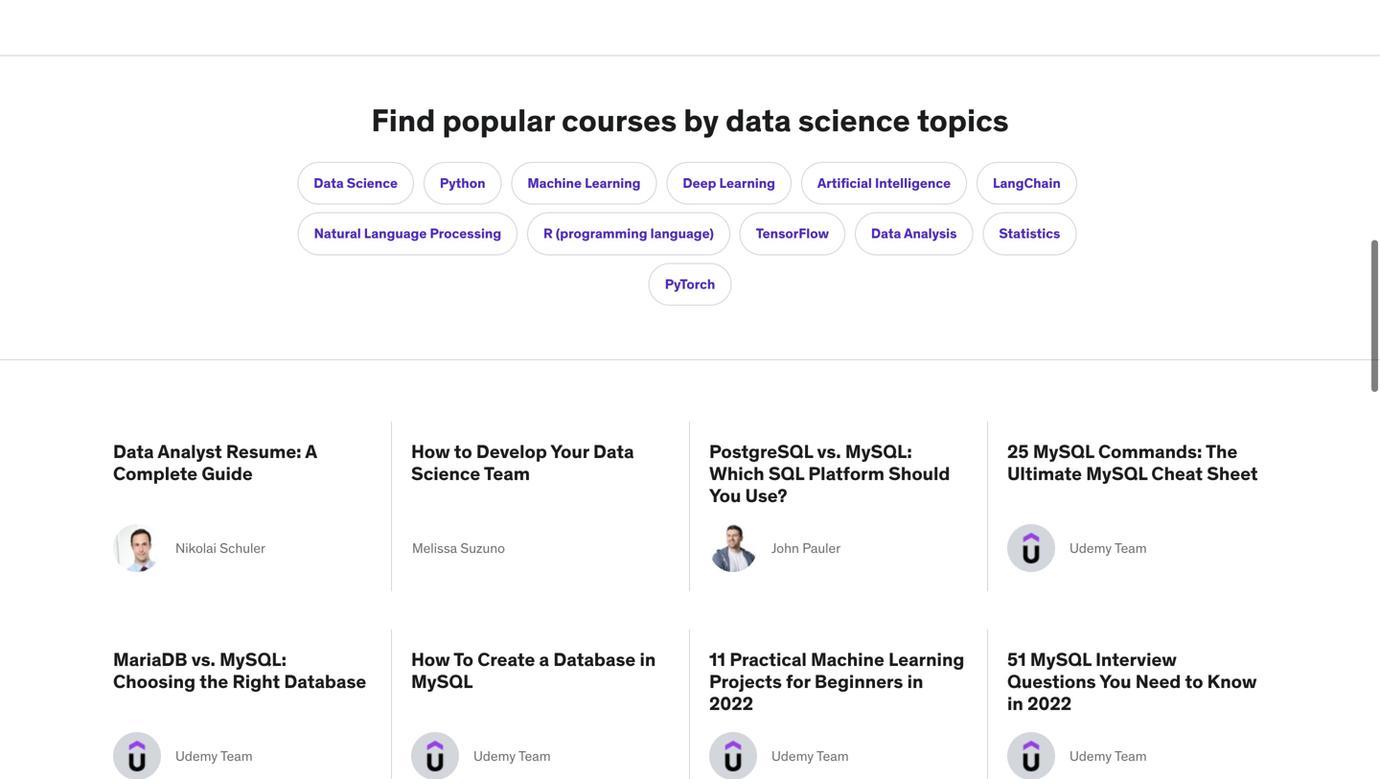 Task type: vqa. For each thing, say whether or not it's contained in the screenshot.


Task type: describe. For each thing, give the bounding box(es) containing it.
data analyst resume: a complete guide
[[113, 440, 317, 485]]

data analysis link
[[855, 212, 973, 255]]

science inside how to develop your data science team
[[411, 462, 481, 485]]

create
[[478, 648, 535, 671]]

natural language processing link
[[298, 212, 518, 255]]

25 mysql commands: the ultimate mysql cheat sheet link
[[1007, 440, 1267, 506]]

find
[[371, 101, 436, 139]]

courses
[[562, 101, 677, 139]]

melissa
[[412, 540, 457, 557]]

intelligence
[[875, 174, 951, 192]]

a
[[305, 440, 317, 463]]

choosing
[[113, 670, 196, 693]]

vs. for postgresql
[[817, 440, 841, 463]]

(programming
[[556, 225, 648, 242]]

udemy team for database
[[474, 748, 551, 765]]

51 mysql interview questions you need to know in 2022 link
[[1007, 648, 1267, 715]]

nikolai
[[175, 540, 217, 557]]

artificial intelligence
[[818, 174, 951, 192]]

postgresql
[[709, 440, 813, 463]]

pytorch
[[665, 275, 715, 293]]

how to create a database in mysql link
[[411, 648, 670, 714]]

data for data analysis
[[871, 225, 901, 242]]

develop
[[476, 440, 547, 463]]

platform
[[808, 462, 885, 485]]

need
[[1136, 670, 1181, 693]]

team for 51 mysql interview questions you need to know in 2022
[[1115, 748, 1147, 765]]

mysql inside 51 mysql interview questions you need to know in 2022
[[1030, 648, 1092, 671]]

find popular courses by data science topics
[[371, 101, 1009, 139]]

nikolai schuler
[[175, 540, 266, 557]]

mysql inside how to create a database in mysql
[[411, 670, 473, 693]]

mariadb vs. mysql: choosing the right database
[[113, 648, 366, 693]]

resume:
[[226, 440, 302, 463]]

11 practical machine learning projects for beginners in 2022
[[709, 648, 965, 715]]

mysql: for right
[[220, 648, 287, 671]]

0 vertical spatial machine
[[528, 174, 582, 192]]

natural language processing
[[314, 225, 502, 242]]

data analysis
[[871, 225, 957, 242]]

tensorflow link
[[740, 212, 845, 255]]

data analyst resume: a complete guide link
[[113, 440, 372, 506]]

data inside how to develop your data science team
[[593, 440, 634, 463]]

mysql: for platform
[[845, 440, 912, 463]]

51 mysql interview questions you need to know in 2022
[[1007, 648, 1257, 715]]

udemy for ultimate
[[1070, 540, 1112, 557]]

r
[[544, 225, 553, 242]]

commands:
[[1099, 440, 1202, 463]]

melissa suzuno
[[412, 540, 505, 557]]

11 practical machine learning projects for beginners in 2022 link
[[709, 648, 968, 715]]

data for data analyst resume: a complete guide
[[113, 440, 154, 463]]

your
[[551, 440, 589, 463]]

langchain
[[993, 174, 1061, 192]]

25 mysql commands: the ultimate mysql cheat sheet
[[1007, 440, 1258, 485]]

to inside 51 mysql interview questions you need to know in 2022
[[1185, 670, 1203, 693]]

r (programming language) link
[[527, 212, 730, 255]]

should
[[889, 462, 950, 485]]

learning for machine learning
[[585, 174, 641, 192]]

by
[[684, 101, 719, 139]]

beginners
[[815, 670, 903, 693]]

john pauler
[[772, 540, 841, 557]]

statistics
[[999, 225, 1061, 242]]

deep learning
[[683, 174, 775, 192]]

pauler
[[803, 540, 841, 557]]

mariadb vs. mysql: choosing the right database link
[[113, 648, 372, 714]]

pytorch link
[[649, 263, 732, 306]]

udemy for database
[[474, 748, 516, 765]]

udemy team for you
[[1070, 748, 1147, 765]]

learning for deep learning
[[719, 174, 775, 192]]

sheet
[[1207, 462, 1258, 485]]

artificial intelligence link
[[801, 162, 967, 205]]

to
[[454, 648, 474, 671]]

know
[[1208, 670, 1257, 693]]

deep
[[683, 174, 717, 192]]

suzuno
[[461, 540, 505, 557]]

practical
[[730, 648, 807, 671]]

data science link
[[297, 162, 414, 205]]

how to develop your data science team
[[411, 440, 634, 485]]

science
[[798, 101, 911, 139]]

deep learning link
[[667, 162, 792, 205]]

team inside how to develop your data science team
[[484, 462, 530, 485]]

machine learning link
[[511, 162, 657, 205]]

in inside 11 practical machine learning projects for beginners in 2022
[[907, 670, 924, 693]]

langchain link
[[977, 162, 1077, 205]]

udemy for projects
[[772, 748, 814, 765]]

data science
[[314, 174, 398, 192]]

learning inside 11 practical machine learning projects for beginners in 2022
[[889, 648, 965, 671]]

artificial
[[818, 174, 872, 192]]

how for how to develop your data science team
[[411, 440, 450, 463]]

topics
[[917, 101, 1009, 139]]



Task type: locate. For each thing, give the bounding box(es) containing it.
0 vertical spatial science
[[347, 174, 398, 192]]

schuler
[[220, 540, 266, 557]]

2 horizontal spatial learning
[[889, 648, 965, 671]]

1 horizontal spatial you
[[1100, 670, 1132, 693]]

to left develop
[[454, 440, 472, 463]]

udemy team
[[1070, 540, 1147, 557], [175, 748, 253, 765], [474, 748, 551, 765], [772, 748, 849, 765], [1070, 748, 1147, 765]]

data right your
[[593, 440, 634, 463]]

learning
[[585, 174, 641, 192], [719, 174, 775, 192], [889, 648, 965, 671]]

python link
[[424, 162, 502, 205]]

data left analyst
[[113, 440, 154, 463]]

tensorflow
[[756, 225, 829, 242]]

team down 11 practical machine learning projects for beginners in 2022
[[817, 748, 849, 765]]

in inside 51 mysql interview questions you need to know in 2022
[[1007, 692, 1024, 715]]

science up melissa at the left
[[411, 462, 481, 485]]

1 vertical spatial mysql:
[[220, 648, 287, 671]]

data
[[314, 174, 344, 192], [871, 225, 901, 242], [113, 440, 154, 463], [593, 440, 634, 463]]

database right a
[[553, 648, 636, 671]]

machine
[[528, 174, 582, 192], [811, 648, 885, 671]]

the
[[1206, 440, 1238, 463]]

11
[[709, 648, 726, 671]]

how left develop
[[411, 440, 450, 463]]

postgresql vs. mysql: which sql platform should you use? link
[[709, 440, 968, 507]]

postgresql vs. mysql: which sql platform should you use?
[[709, 440, 950, 507]]

1 horizontal spatial mysql:
[[845, 440, 912, 463]]

learning left 51
[[889, 648, 965, 671]]

language
[[364, 225, 427, 242]]

complete
[[113, 462, 198, 485]]

how to create a database in mysql
[[411, 648, 656, 693]]

how inside how to develop your data science team
[[411, 440, 450, 463]]

udemy down the questions
[[1070, 748, 1112, 765]]

vs. inside mariadb vs. mysql: choosing the right database
[[191, 648, 216, 671]]

john
[[772, 540, 799, 557]]

machine up r
[[528, 174, 582, 192]]

0 horizontal spatial to
[[454, 440, 472, 463]]

2022 inside 51 mysql interview questions you need to know in 2022
[[1028, 692, 1072, 715]]

udemy team down 51 mysql interview questions you need to know in 2022
[[1070, 748, 1147, 765]]

python
[[440, 174, 486, 192]]

data
[[726, 101, 791, 139]]

you
[[709, 484, 741, 507], [1100, 670, 1132, 693]]

0 vertical spatial how
[[411, 440, 450, 463]]

in inside how to create a database in mysql
[[640, 648, 656, 671]]

0 vertical spatial mysql:
[[845, 440, 912, 463]]

machine learning
[[528, 174, 641, 192]]

database inside mariadb vs. mysql: choosing the right database
[[284, 670, 366, 693]]

1 vertical spatial you
[[1100, 670, 1132, 693]]

1 horizontal spatial to
[[1185, 670, 1203, 693]]

team down 25 mysql commands: the ultimate mysql cheat sheet 'link'
[[1115, 540, 1147, 557]]

to right the need on the right of the page
[[1185, 670, 1203, 693]]

2022
[[709, 692, 754, 715], [1028, 692, 1072, 715]]

mysql: inside postgresql vs. mysql: which sql platform should you use?
[[845, 440, 912, 463]]

interview
[[1096, 648, 1177, 671]]

how
[[411, 440, 450, 463], [411, 648, 450, 671]]

cheat
[[1152, 462, 1203, 485]]

vs. for mariadb
[[191, 648, 216, 671]]

0 horizontal spatial machine
[[528, 174, 582, 192]]

analysis
[[904, 225, 957, 242]]

language)
[[651, 225, 714, 242]]

which
[[709, 462, 765, 485]]

learning up (programming
[[585, 174, 641, 192]]

0 horizontal spatial you
[[709, 484, 741, 507]]

1 vertical spatial how
[[411, 648, 450, 671]]

team for how to create a database in mysql
[[519, 748, 551, 765]]

51
[[1007, 648, 1026, 671]]

you inside 51 mysql interview questions you need to know in 2022
[[1100, 670, 1132, 693]]

database inside how to create a database in mysql
[[553, 648, 636, 671]]

right
[[232, 670, 280, 693]]

udemy down the for
[[772, 748, 814, 765]]

1 horizontal spatial in
[[907, 670, 924, 693]]

0 horizontal spatial in
[[640, 648, 656, 671]]

udemy
[[1070, 540, 1112, 557], [175, 748, 218, 765], [474, 748, 516, 765], [772, 748, 814, 765], [1070, 748, 1112, 765]]

how inside how to create a database in mysql
[[411, 648, 450, 671]]

0 vertical spatial to
[[454, 440, 472, 463]]

how to develop your data science team link
[[411, 440, 670, 506]]

0 horizontal spatial science
[[347, 174, 398, 192]]

questions
[[1007, 670, 1096, 693]]

a
[[539, 648, 549, 671]]

projects
[[709, 670, 782, 693]]

udemy down the
[[175, 748, 218, 765]]

data inside data analyst resume: a complete guide
[[113, 440, 154, 463]]

natural
[[314, 225, 361, 242]]

the
[[200, 670, 228, 693]]

0 horizontal spatial mysql:
[[220, 648, 287, 671]]

r (programming language)
[[544, 225, 714, 242]]

2 how from the top
[[411, 648, 450, 671]]

database right the right
[[284, 670, 366, 693]]

to inside how to develop your data science team
[[454, 440, 472, 463]]

2 2022 from the left
[[1028, 692, 1072, 715]]

1 how from the top
[[411, 440, 450, 463]]

1 vertical spatial vs.
[[191, 648, 216, 671]]

0 horizontal spatial vs.
[[191, 648, 216, 671]]

processing
[[430, 225, 502, 242]]

udemy team down the for
[[772, 748, 849, 765]]

team down 'how to create a database in mysql' link
[[519, 748, 551, 765]]

science up language
[[347, 174, 398, 192]]

udemy team down 25 mysql commands: the ultimate mysql cheat sheet 'link'
[[1070, 540, 1147, 557]]

popular
[[442, 101, 555, 139]]

0 horizontal spatial learning
[[585, 174, 641, 192]]

in
[[640, 648, 656, 671], [907, 670, 924, 693], [1007, 692, 1024, 715]]

team left your
[[484, 462, 530, 485]]

machine inside 11 practical machine learning projects for beginners in 2022
[[811, 648, 885, 671]]

udemy team for ultimate
[[1070, 540, 1147, 557]]

1 horizontal spatial vs.
[[817, 440, 841, 463]]

mariadb
[[113, 648, 187, 671]]

udemy team down 'how to create a database in mysql' link
[[474, 748, 551, 765]]

team for mariadb vs. mysql: choosing the right database
[[220, 748, 253, 765]]

database
[[553, 648, 636, 671], [284, 670, 366, 693]]

data for data science
[[314, 174, 344, 192]]

0 vertical spatial you
[[709, 484, 741, 507]]

use?
[[745, 484, 788, 507]]

sql
[[769, 462, 804, 485]]

0 horizontal spatial database
[[284, 670, 366, 693]]

mysql:
[[845, 440, 912, 463], [220, 648, 287, 671]]

you inside postgresql vs. mysql: which sql platform should you use?
[[709, 484, 741, 507]]

1 horizontal spatial science
[[411, 462, 481, 485]]

team for 11 practical machine learning projects for beginners in 2022
[[817, 748, 849, 765]]

2 horizontal spatial in
[[1007, 692, 1024, 715]]

udemy team for the
[[175, 748, 253, 765]]

udemy down ultimate
[[1070, 540, 1112, 557]]

in right beginners
[[907, 670, 924, 693]]

guide
[[202, 462, 253, 485]]

analyst
[[158, 440, 222, 463]]

team for 25 mysql commands: the ultimate mysql cheat sheet
[[1115, 540, 1147, 557]]

how left the to
[[411, 648, 450, 671]]

1 vertical spatial to
[[1185, 670, 1203, 693]]

in left 11
[[640, 648, 656, 671]]

you left use?
[[709, 484, 741, 507]]

data left analysis
[[871, 225, 901, 242]]

1 horizontal spatial 2022
[[1028, 692, 1072, 715]]

vs. inside postgresql vs. mysql: which sql platform should you use?
[[817, 440, 841, 463]]

udemy for the
[[175, 748, 218, 765]]

team
[[484, 462, 530, 485], [1115, 540, 1147, 557], [220, 748, 253, 765], [519, 748, 551, 765], [817, 748, 849, 765], [1115, 748, 1147, 765]]

mysql left cheat
[[1086, 462, 1148, 485]]

udemy team down the
[[175, 748, 253, 765]]

ultimate
[[1007, 462, 1082, 485]]

mysql: inside mariadb vs. mysql: choosing the right database
[[220, 648, 287, 671]]

1 vertical spatial machine
[[811, 648, 885, 671]]

1 horizontal spatial machine
[[811, 648, 885, 671]]

udemy for you
[[1070, 748, 1112, 765]]

mysql right 51
[[1030, 648, 1092, 671]]

1 vertical spatial science
[[411, 462, 481, 485]]

for
[[786, 670, 811, 693]]

team down 51 mysql interview questions you need to know in 2022
[[1115, 748, 1147, 765]]

to
[[454, 440, 472, 463], [1185, 670, 1203, 693]]

statistics link
[[983, 212, 1077, 255]]

25
[[1007, 440, 1029, 463]]

vs. right mariadb
[[191, 648, 216, 671]]

science
[[347, 174, 398, 192], [411, 462, 481, 485]]

1 horizontal spatial database
[[553, 648, 636, 671]]

vs. right sql
[[817, 440, 841, 463]]

0 horizontal spatial 2022
[[709, 692, 754, 715]]

machine right the for
[[811, 648, 885, 671]]

data up natural
[[314, 174, 344, 192]]

0 vertical spatial vs.
[[817, 440, 841, 463]]

udemy team for projects
[[772, 748, 849, 765]]

mysql right 25 at the bottom
[[1033, 440, 1095, 463]]

udemy down 'how to create a database in mysql' link
[[474, 748, 516, 765]]

1 2022 from the left
[[709, 692, 754, 715]]

mysql left "create"
[[411, 670, 473, 693]]

2022 inside 11 practical machine learning projects for beginners in 2022
[[709, 692, 754, 715]]

team down "mariadb vs. mysql: choosing the right database" link
[[220, 748, 253, 765]]

you left the need on the right of the page
[[1100, 670, 1132, 693]]

learning right deep on the top of page
[[719, 174, 775, 192]]

1 horizontal spatial learning
[[719, 174, 775, 192]]

how for how to create a database in mysql
[[411, 648, 450, 671]]

in down 51
[[1007, 692, 1024, 715]]



